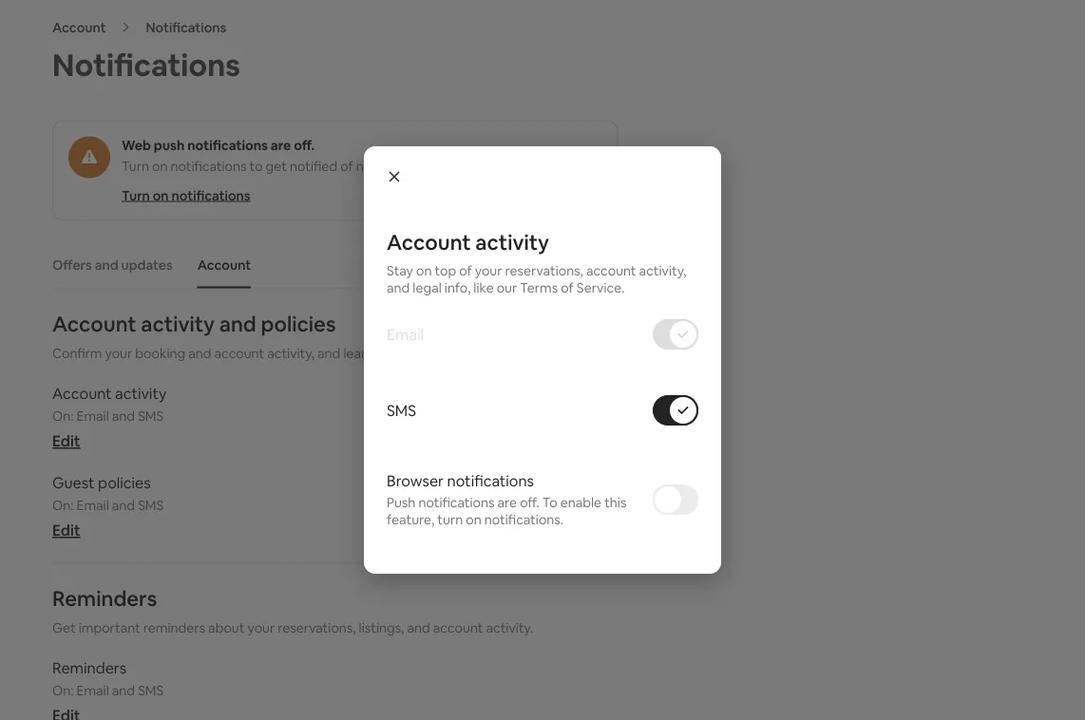Task type: vqa. For each thing, say whether or not it's contained in the screenshot.
Account activity DIALOG
yes



Task type: locate. For each thing, give the bounding box(es) containing it.
notifications
[[146, 19, 226, 36], [52, 45, 240, 85]]

turn
[[122, 157, 149, 174], [122, 187, 150, 204]]

activity, right service.
[[639, 262, 686, 279]]

account inside reminders get important reminders about your reservations, listings, and account activity.
[[433, 619, 483, 636]]

your right reminders
[[248, 619, 275, 636]]

activity inside "account activity stay on top of your reservations, account activity, and legal info, like our terms of service."
[[475, 229, 549, 256]]

account
[[586, 262, 636, 279], [214, 344, 264, 362], [433, 619, 483, 636]]

0 horizontal spatial about
[[208, 619, 245, 636]]

on: inside guest policies on: email and sms edit
[[52, 497, 74, 514]]

reservations, right like
[[505, 262, 583, 279]]

0 vertical spatial are
[[271, 136, 291, 153]]

1 vertical spatial edit
[[52, 521, 80, 540]]

feature,
[[387, 511, 435, 528]]

activity, left learn
[[267, 344, 314, 362]]

1 on: from the top
[[52, 407, 74, 424]]

off. up notified
[[294, 136, 315, 153]]

notifications.
[[484, 511, 564, 528]]

2 edit button from the top
[[52, 521, 80, 540]]

0 horizontal spatial of
[[340, 157, 353, 174]]

0 horizontal spatial reservations,
[[278, 619, 356, 636]]

activity up booking
[[141, 311, 215, 338]]

3 on: from the top
[[52, 682, 74, 699]]

your right confirm on the left
[[105, 344, 132, 362]]

sms inside account activity dialog
[[387, 401, 416, 420]]

0 vertical spatial important
[[416, 344, 478, 362]]

0 horizontal spatial policies
[[98, 473, 151, 493]]

account right terms
[[586, 262, 636, 279]]

account right booking
[[214, 344, 264, 362]]

edit up guest
[[52, 431, 80, 451]]

of left new
[[340, 157, 353, 174]]

group containing web push notifications are off.
[[52, 120, 618, 221]]

activity up our at the top of the page
[[475, 229, 549, 256]]

sms inside guest policies on: email and sms edit
[[138, 497, 164, 514]]

edit for guest
[[52, 521, 80, 540]]

edit
[[52, 431, 80, 451], [52, 521, 80, 540]]

account inside account activity and policies confirm your booking and account activity, and learn about important airbnb policies.
[[214, 344, 264, 362]]

important right 'get'
[[79, 619, 140, 636]]

activity,
[[639, 262, 686, 279], [267, 344, 314, 362]]

turn inside button
[[122, 187, 150, 204]]

notifications up "notifications." at the bottom of page
[[447, 471, 534, 490]]

activity inside account activity and policies confirm your booking and account activity, and learn about important airbnb policies.
[[141, 311, 215, 338]]

info,
[[445, 279, 471, 296]]

sms
[[387, 401, 416, 420], [138, 407, 164, 424], [138, 497, 164, 514], [138, 682, 164, 699]]

about right reminders
[[208, 619, 245, 636]]

0 vertical spatial reminders
[[52, 585, 157, 612]]

2 reminders from the top
[[52, 659, 127, 678]]

1 vertical spatial notifications
[[52, 45, 240, 85]]

0 vertical spatial reservations,
[[505, 262, 583, 279]]

activity for on
[[475, 229, 549, 256]]

notifications element
[[43, 241, 618, 720]]

airbnb
[[481, 344, 522, 362]]

to
[[542, 494, 557, 511]]

1 horizontal spatial activity,
[[639, 262, 686, 279]]

2 vertical spatial account
[[433, 619, 483, 636]]

edit button
[[52, 431, 80, 451], [52, 521, 80, 540]]

account inside account activity and policies confirm your booking and account activity, and learn about important airbnb policies.
[[52, 311, 137, 338]]

offers
[[52, 256, 92, 273]]

are inside web push notifications are off. turn on notifications to get notified of new responses on your device.
[[271, 136, 291, 153]]

1 vertical spatial about
[[208, 619, 245, 636]]

notifications
[[187, 136, 268, 153], [171, 157, 247, 174], [172, 187, 250, 204], [447, 471, 534, 490], [419, 494, 495, 511]]

activity, for on
[[639, 262, 686, 279]]

1 vertical spatial reservations,
[[278, 619, 356, 636]]

turn inside web push notifications are off. turn on notifications to get notified of new responses on your device.
[[122, 157, 149, 174]]

on inside browser notifications push notifications are off. to enable this feature, turn on notifications.
[[466, 511, 481, 528]]

on: for guest
[[52, 497, 74, 514]]

0 vertical spatial turn
[[122, 157, 149, 174]]

1 horizontal spatial reservations,
[[505, 262, 583, 279]]

your right info,
[[475, 262, 502, 279]]

are left to
[[497, 494, 517, 511]]

account left activity.
[[433, 619, 483, 636]]

1 vertical spatial turn
[[122, 187, 150, 204]]

0 horizontal spatial are
[[271, 136, 291, 153]]

0 vertical spatial on:
[[52, 407, 74, 424]]

0 vertical spatial account
[[586, 262, 636, 279]]

reminders on: email and sms
[[52, 659, 164, 699]]

account tab panel
[[52, 311, 618, 720]]

edit down guest
[[52, 521, 80, 540]]

0 horizontal spatial account
[[214, 344, 264, 362]]

edit button for guest
[[52, 521, 80, 540]]

1 edit button from the top
[[52, 431, 80, 451]]

activity down booking
[[115, 384, 167, 403]]

1 vertical spatial reminders
[[52, 659, 127, 678]]

reminders for reminders get important reminders about your reservations, listings, and account activity.
[[52, 585, 157, 612]]

1 vertical spatial activity,
[[267, 344, 314, 362]]

on: down guest
[[52, 497, 74, 514]]

notifications up turn on notifications on the left top
[[171, 157, 247, 174]]

group
[[52, 120, 618, 221]]

reservations, inside reminders get important reminders about your reservations, listings, and account activity.
[[278, 619, 356, 636]]

off. left to
[[520, 494, 539, 511]]

of right terms
[[561, 279, 574, 296]]

0 vertical spatial activity,
[[639, 262, 686, 279]]

new
[[356, 157, 382, 174]]

on: down confirm on the left
[[52, 407, 74, 424]]

activity for policies
[[141, 311, 215, 338]]

0 horizontal spatial important
[[79, 619, 140, 636]]

your inside "account activity stay on top of your reservations, account activity, and legal info, like our terms of service."
[[475, 262, 502, 279]]

1 horizontal spatial off.
[[520, 494, 539, 511]]

off.
[[294, 136, 315, 153], [520, 494, 539, 511]]

1 vertical spatial policies
[[98, 473, 151, 493]]

policies inside account activity and policies confirm your booking and account activity, and learn about important airbnb policies.
[[261, 311, 336, 338]]

activity, for policies
[[267, 344, 314, 362]]

account
[[52, 19, 106, 36], [387, 229, 471, 256], [197, 256, 251, 273], [52, 311, 137, 338], [52, 384, 112, 403]]

tab list containing offers and updates
[[43, 241, 618, 288]]

activity inside account activity on: email and sms edit
[[115, 384, 167, 403]]

of
[[340, 157, 353, 174], [459, 262, 472, 279], [561, 279, 574, 296]]

reminders
[[52, 585, 157, 612], [52, 659, 127, 678]]

activity
[[475, 229, 549, 256], [141, 311, 215, 338], [115, 384, 167, 403]]

account activity and policies confirm your booking and account activity, and learn about important airbnb policies.
[[52, 311, 574, 362]]

1 vertical spatial account
[[214, 344, 264, 362]]

about inside account activity and policies confirm your booking and account activity, and learn about important airbnb policies.
[[377, 344, 413, 362]]

1 horizontal spatial important
[[416, 344, 478, 362]]

about
[[377, 344, 413, 362], [208, 619, 245, 636]]

edit button up guest
[[52, 431, 80, 451]]

account activity dialog
[[364, 146, 721, 574]]

0 horizontal spatial activity,
[[267, 344, 314, 362]]

about right learn
[[377, 344, 413, 362]]

2 horizontal spatial account
[[586, 262, 636, 279]]

account inside "account activity stay on top of your reservations, account activity, and legal info, like our terms of service."
[[586, 262, 636, 279]]

1 vertical spatial important
[[79, 619, 140, 636]]

your left device.
[[469, 157, 496, 174]]

2 on: from the top
[[52, 497, 74, 514]]

email inside guest policies on: email and sms edit
[[77, 497, 109, 514]]

browser notifications group
[[387, 448, 698, 551]]

policies inside guest policies on: email and sms edit
[[98, 473, 151, 493]]

account inside "account activity stay on top of your reservations, account activity, and legal info, like our terms of service."
[[387, 229, 471, 256]]

0 horizontal spatial off.
[[294, 136, 315, 153]]

your
[[469, 157, 496, 174], [475, 262, 502, 279], [105, 344, 132, 362], [248, 619, 275, 636]]

and
[[95, 256, 118, 273], [387, 279, 410, 296], [219, 311, 256, 338], [188, 344, 211, 362], [317, 344, 340, 362], [112, 407, 135, 424], [112, 497, 135, 514], [407, 619, 430, 636], [112, 682, 135, 699]]

reminders inside reminders get important reminders about your reservations, listings, and account activity.
[[52, 585, 157, 612]]

edit button down guest
[[52, 521, 80, 540]]

2 vertical spatial activity
[[115, 384, 167, 403]]

email
[[387, 324, 424, 344], [77, 407, 109, 424], [77, 497, 109, 514], [77, 682, 109, 699]]

browser notifications push notifications are off. to enable this feature, turn on notifications.
[[387, 471, 627, 528]]

2 edit from the top
[[52, 521, 80, 540]]

learn
[[343, 344, 374, 362]]

account activity on: email and sms edit
[[52, 384, 167, 451]]

1 turn from the top
[[122, 157, 149, 174]]

legal
[[413, 279, 442, 296]]

edit inside account activity on: email and sms edit
[[52, 431, 80, 451]]

email inside account activity dialog
[[387, 324, 424, 344]]

browser
[[387, 471, 444, 490]]

on: down 'get'
[[52, 682, 74, 699]]

1 reminders from the top
[[52, 585, 157, 612]]

are up get
[[271, 136, 291, 153]]

1 vertical spatial off.
[[520, 494, 539, 511]]

2 vertical spatial on:
[[52, 682, 74, 699]]

updates
[[121, 256, 173, 273]]

0 vertical spatial off.
[[294, 136, 315, 153]]

on:
[[52, 407, 74, 424], [52, 497, 74, 514], [52, 682, 74, 699]]

reservations, left listings,
[[278, 619, 356, 636]]

1 vertical spatial activity
[[141, 311, 215, 338]]

1 horizontal spatial are
[[497, 494, 517, 511]]

important left "airbnb"
[[416, 344, 478, 362]]

important
[[416, 344, 478, 362], [79, 619, 140, 636]]

0 vertical spatial edit button
[[52, 431, 80, 451]]

1 vertical spatial are
[[497, 494, 517, 511]]

1 horizontal spatial policies
[[261, 311, 336, 338]]

are
[[271, 136, 291, 153], [497, 494, 517, 511]]

confirm
[[52, 344, 102, 362]]

reminders up 'get'
[[52, 585, 157, 612]]

1 horizontal spatial account
[[433, 619, 483, 636]]

about inside reminders get important reminders about your reservations, listings, and account activity.
[[208, 619, 245, 636]]

1 edit from the top
[[52, 431, 80, 451]]

0 vertical spatial about
[[377, 344, 413, 362]]

off. inside web push notifications are off. turn on notifications to get notified of new responses on your device.
[[294, 136, 315, 153]]

1 vertical spatial on:
[[52, 497, 74, 514]]

on
[[152, 157, 168, 174], [450, 157, 466, 174], [153, 187, 169, 204], [416, 262, 432, 279], [466, 511, 481, 528]]

2 turn from the top
[[122, 187, 150, 204]]

1 horizontal spatial about
[[377, 344, 413, 362]]

0 vertical spatial edit
[[52, 431, 80, 451]]

notifications down to
[[172, 187, 250, 204]]

of right top
[[459, 262, 472, 279]]

edit inside guest policies on: email and sms edit
[[52, 521, 80, 540]]

activity, inside account activity and policies confirm your booking and account activity, and learn about important airbnb policies.
[[267, 344, 314, 362]]

push
[[154, 136, 185, 153]]

on inside button
[[153, 187, 169, 204]]

reservations,
[[505, 262, 583, 279], [278, 619, 356, 636]]

policies
[[261, 311, 336, 338], [98, 473, 151, 493]]

email inside account activity on: email and sms edit
[[77, 407, 109, 424]]

account inside button
[[197, 256, 251, 273]]

account inside account activity on: email and sms edit
[[52, 384, 112, 403]]

0 vertical spatial policies
[[261, 311, 336, 338]]

1 vertical spatial edit button
[[52, 521, 80, 540]]

0 vertical spatial activity
[[475, 229, 549, 256]]

device.
[[499, 157, 543, 174]]

on: inside account activity on: email and sms edit
[[52, 407, 74, 424]]

tab list
[[43, 241, 618, 288]]

activity, inside "account activity stay on top of your reservations, account activity, and legal info, like our terms of service."
[[639, 262, 686, 279]]

reminders down 'get'
[[52, 659, 127, 678]]

reminders inside reminders on: email and sms
[[52, 659, 127, 678]]

reminders for reminders on: email and sms
[[52, 659, 127, 678]]

guest policies on: email and sms edit
[[52, 473, 164, 540]]

offers and updates
[[52, 256, 173, 273]]



Task type: describe. For each thing, give the bounding box(es) containing it.
this
[[604, 494, 627, 511]]

top
[[435, 262, 456, 279]]

notifications down the browser
[[419, 494, 495, 511]]

terms
[[520, 279, 558, 296]]

important inside reminders get important reminders about your reservations, listings, and account activity.
[[79, 619, 140, 636]]

our
[[497, 279, 517, 296]]

account for policies
[[52, 311, 137, 338]]

edit button for account
[[52, 431, 80, 451]]

account activity stay on top of your reservations, account activity, and legal info, like our terms of service.
[[387, 229, 686, 296]]

account link
[[52, 19, 106, 36]]

off. inside browser notifications push notifications are off. to enable this feature, turn on notifications.
[[520, 494, 539, 511]]

turn on notifications button
[[122, 186, 250, 205]]

and inside guest policies on: email and sms edit
[[112, 497, 135, 514]]

reservations, inside "account activity stay on top of your reservations, account activity, and legal info, like our terms of service."
[[505, 262, 583, 279]]

1 horizontal spatial of
[[459, 262, 472, 279]]

policies.
[[525, 344, 574, 362]]

activity for email
[[115, 384, 167, 403]]

and inside reminders on: email and sms
[[112, 682, 135, 699]]

are inside browser notifications push notifications are off. to enable this feature, turn on notifications.
[[497, 494, 517, 511]]

enable
[[560, 494, 602, 511]]

offers and updates button
[[43, 247, 182, 283]]

reminders get important reminders about your reservations, listings, and account activity.
[[52, 585, 533, 636]]

notifications inside button
[[172, 187, 250, 204]]

and inside "account activity stay on top of your reservations, account activity, and legal info, like our terms of service."
[[387, 279, 410, 296]]

sms inside account activity on: email and sms edit
[[138, 407, 164, 424]]

notified
[[290, 157, 337, 174]]

account for policies
[[214, 344, 264, 362]]

on inside "account activity stay on top of your reservations, account activity, and legal info, like our terms of service."
[[416, 262, 432, 279]]

edit for account
[[52, 431, 80, 451]]

your inside web push notifications are off. turn on notifications to get notified of new responses on your device.
[[469, 157, 496, 174]]

your inside reminders get important reminders about your reservations, listings, and account activity.
[[248, 619, 275, 636]]

get
[[52, 619, 76, 636]]

and inside account activity on: email and sms edit
[[112, 407, 135, 424]]

booking
[[135, 344, 185, 362]]

activity.
[[486, 619, 533, 636]]

web
[[122, 136, 151, 153]]

and inside reminders get important reminders about your reservations, listings, and account activity.
[[407, 619, 430, 636]]

listings,
[[359, 619, 404, 636]]

sms inside reminders on: email and sms
[[138, 682, 164, 699]]

account for email
[[52, 384, 112, 403]]

service.
[[577, 279, 625, 296]]

0 vertical spatial notifications
[[146, 19, 226, 36]]

2 horizontal spatial of
[[561, 279, 574, 296]]

and inside button
[[95, 256, 118, 273]]

important inside account activity and policies confirm your booking and account activity, and learn about important airbnb policies.
[[416, 344, 478, 362]]

on: for account
[[52, 407, 74, 424]]

account for on
[[586, 262, 636, 279]]

to
[[249, 157, 263, 174]]

account button
[[188, 247, 260, 283]]

stay
[[387, 262, 413, 279]]

on: inside reminders on: email and sms
[[52, 682, 74, 699]]

get
[[266, 157, 287, 174]]

turn on notifications
[[122, 187, 250, 204]]

guest
[[52, 473, 95, 493]]

email inside reminders on: email and sms
[[77, 682, 109, 699]]

your inside account activity and policies confirm your booking and account activity, and learn about important airbnb policies.
[[105, 344, 132, 362]]

push
[[387, 494, 416, 511]]

turn
[[437, 511, 463, 528]]

reminders
[[143, 619, 205, 636]]

notifications up to
[[187, 136, 268, 153]]

responses
[[385, 157, 447, 174]]

account for on
[[387, 229, 471, 256]]

web push notifications are off. turn on notifications to get notified of new responses on your device.
[[122, 136, 543, 174]]

like
[[474, 279, 494, 296]]

of inside web push notifications are off. turn on notifications to get notified of new responses on your device.
[[340, 157, 353, 174]]



